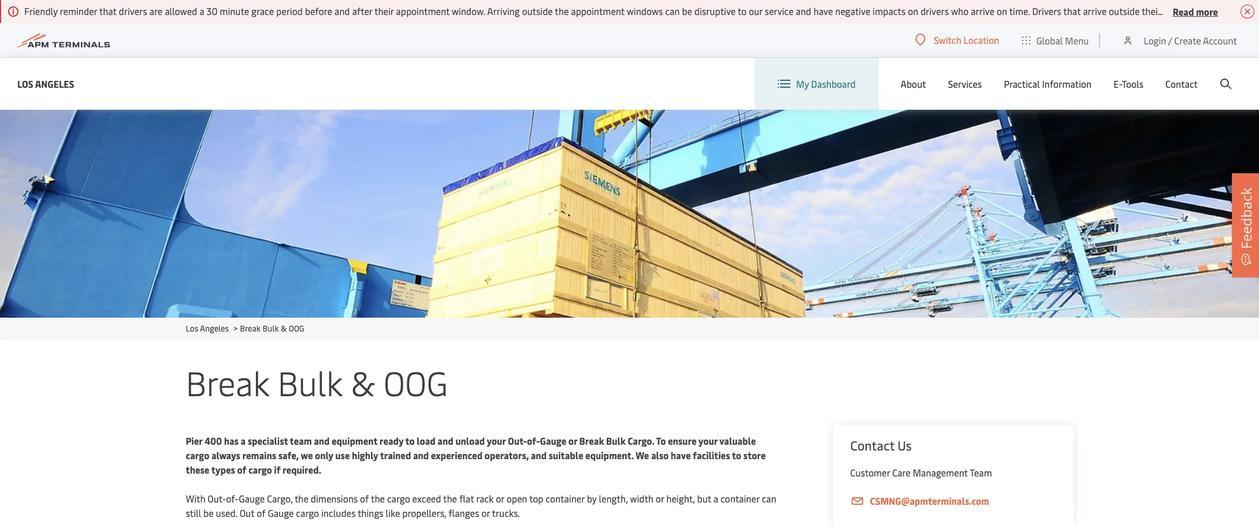 Task type: describe. For each thing, give the bounding box(es) containing it.
practical information button
[[1004, 58, 1092, 110]]

out- inside with out-of-gauge cargo, the dimensions of the cargo exceed the flat rack or open top container by length, width or height, but a container can still be used. out of gauge cargo includes things like propellers, flanges or trucks.
[[208, 493, 226, 505]]

2 outside from the left
[[1109, 5, 1140, 17]]

login
[[1144, 34, 1167, 47]]

los angeles
[[17, 77, 74, 90]]

types
[[211, 464, 235, 476]]

contact for contact
[[1166, 77, 1198, 90]]

1 vertical spatial to
[[406, 435, 415, 447]]

out
[[240, 507, 255, 520]]

friendly reminder that drivers are allowed a 30 minute grace period before and after their appointment window. arriving outside the appointment windows can be disruptive to our service and have negative impacts on drivers who arrive on time. drivers that arrive outside their appointment window w
[[24, 5, 1260, 17]]

0 vertical spatial &
[[281, 323, 287, 334]]

and up 'experienced'
[[438, 435, 454, 447]]

break bulk & oog
[[186, 360, 448, 405]]

1 your from the left
[[487, 435, 506, 447]]

rack
[[476, 493, 494, 505]]

or down rack
[[482, 507, 490, 520]]

window.
[[452, 5, 485, 17]]

e-tools
[[1114, 77, 1144, 90]]

equipment.
[[586, 449, 634, 462]]

1 arrive from the left
[[971, 5, 995, 17]]

angeles for los angeles
[[35, 77, 74, 90]]

0 vertical spatial bulk
[[263, 323, 279, 334]]

create
[[1175, 34, 1202, 47]]

height,
[[667, 493, 695, 505]]

1 vertical spatial bulk
[[278, 360, 343, 405]]

e-tools button
[[1114, 58, 1144, 110]]

switch location
[[934, 34, 1000, 46]]

customer
[[851, 467, 890, 479]]

1 drivers from the left
[[119, 5, 147, 17]]

my dashboard button
[[778, 58, 856, 110]]

exceed
[[413, 493, 441, 505]]

cargo down the dimensions
[[296, 507, 319, 520]]

impacts
[[873, 5, 906, 17]]

if
[[274, 464, 281, 476]]

also
[[651, 449, 669, 462]]

trained
[[380, 449, 411, 462]]

2 vertical spatial to
[[732, 449, 742, 462]]

remains
[[243, 449, 276, 462]]

bulk inside pier 400 has a specialist team and equipment ready to load and unload your out-of-gauge or break bulk cargo. to ensure your valuable cargo always remains safe, we only use highly trained and experienced operators, and suitable equipment. we also have facilities to store these types of cargo if required.
[[606, 435, 626, 447]]

0 vertical spatial break
[[240, 323, 261, 334]]

can inside with out-of-gauge cargo, the dimensions of the cargo exceed the flat rack or open top container by length, width or height, but a container can still be used. out of gauge cargo includes things like propellers, flanges or trucks.
[[762, 493, 777, 505]]

1 horizontal spatial oog
[[384, 360, 448, 405]]

close alert image
[[1241, 5, 1255, 18]]

these
[[186, 464, 209, 476]]

angeles for los angeles > break bulk & oog
[[200, 323, 229, 334]]

team
[[290, 435, 312, 447]]

3 appointment from the left
[[1164, 5, 1217, 17]]

time.
[[1010, 5, 1030, 17]]

experienced
[[431, 449, 483, 462]]

0 horizontal spatial a
[[200, 5, 204, 17]]

gauge inside pier 400 has a specialist team and equipment ready to load and unload your out-of-gauge or break bulk cargo. to ensure your valuable cargo always remains safe, we only use highly trained and experienced operators, and suitable equipment. we also have facilities to store these types of cargo if required.
[[540, 435, 567, 447]]

are
[[149, 5, 163, 17]]

things
[[358, 507, 384, 520]]

break bulk image
[[0, 110, 1260, 318]]

load
[[417, 435, 436, 447]]

and left suitable
[[531, 449, 547, 462]]

still
[[186, 507, 201, 520]]

have inside pier 400 has a specialist team and equipment ready to load and unload your out-of-gauge or break bulk cargo. to ensure your valuable cargo always remains safe, we only use highly trained and experienced operators, and suitable equipment. we also have facilities to store these types of cargo if required.
[[671, 449, 691, 462]]

2 appointment from the left
[[571, 5, 625, 17]]

1 appointment from the left
[[396, 5, 450, 17]]

2 drivers from the left
[[921, 5, 949, 17]]

read
[[1173, 5, 1195, 18]]

top
[[529, 493, 544, 505]]

1 vertical spatial &
[[351, 360, 375, 405]]

and up the "only"
[[314, 435, 330, 447]]

feedback button
[[1232, 173, 1260, 277]]

windows
[[627, 5, 663, 17]]

w
[[1254, 5, 1260, 17]]

login / create account link
[[1123, 23, 1238, 57]]

break inside pier 400 has a specialist team and equipment ready to load and unload your out-of-gauge or break bulk cargo. to ensure your valuable cargo always remains safe, we only use highly trained and experienced operators, and suitable equipment. we also have facilities to store these types of cargo if required.
[[580, 435, 604, 447]]

contact for contact us
[[851, 437, 895, 454]]

los angeles > break bulk & oog
[[186, 323, 305, 334]]

ensure
[[668, 435, 697, 447]]

cargo,
[[267, 493, 293, 505]]

a inside with out-of-gauge cargo, the dimensions of the cargo exceed the flat rack or open top container by length, width or height, but a container can still be used. out of gauge cargo includes things like propellers, flanges or trucks.
[[714, 493, 719, 505]]

but
[[697, 493, 712, 505]]

our
[[749, 5, 763, 17]]

window
[[1220, 5, 1252, 17]]

has
[[224, 435, 239, 447]]

of- inside with out-of-gauge cargo, the dimensions of the cargo exceed the flat rack or open top container by length, width or height, but a container can still be used. out of gauge cargo includes things like propellers, flanges or trucks.
[[226, 493, 239, 505]]

store
[[744, 449, 766, 462]]

we
[[636, 449, 649, 462]]

practical information
[[1004, 77, 1092, 90]]

minute
[[220, 5, 249, 17]]

grace
[[251, 5, 274, 17]]

us
[[898, 437, 912, 454]]

management
[[913, 467, 968, 479]]

csmng@apmterminals.com
[[870, 495, 990, 508]]

2 arrive from the left
[[1083, 5, 1107, 17]]

of inside pier 400 has a specialist team and equipment ready to load and unload your out-of-gauge or break bulk cargo. to ensure your valuable cargo always remains safe, we only use highly trained and experienced operators, and suitable equipment. we also have facilities to store these types of cargo if required.
[[237, 464, 246, 476]]

or right rack
[[496, 493, 505, 505]]

used.
[[216, 507, 237, 520]]

customer care management team
[[851, 467, 992, 479]]

flat
[[460, 493, 474, 505]]

to
[[656, 435, 666, 447]]

0 vertical spatial have
[[814, 5, 833, 17]]

csmng@apmterminals.com link
[[851, 494, 1056, 509]]

operators,
[[485, 449, 529, 462]]

>
[[234, 323, 238, 334]]

account
[[1204, 34, 1238, 47]]

flanges
[[449, 507, 479, 520]]

disruptive
[[695, 5, 736, 17]]

2 your from the left
[[699, 435, 718, 447]]

0 vertical spatial to
[[738, 5, 747, 17]]

negative
[[836, 5, 871, 17]]

1 vertical spatial break
[[186, 360, 269, 405]]

always
[[212, 449, 240, 462]]

team
[[970, 467, 992, 479]]

open
[[507, 493, 527, 505]]

los for los angeles
[[17, 77, 33, 90]]

read more button
[[1173, 4, 1219, 18]]

2 horizontal spatial of
[[360, 493, 369, 505]]

1 their from the left
[[375, 5, 394, 17]]



Task type: locate. For each thing, give the bounding box(es) containing it.
global
[[1037, 34, 1063, 47]]

be inside with out-of-gauge cargo, the dimensions of the cargo exceed the flat rack or open top container by length, width or height, but a container can still be used. out of gauge cargo includes things like propellers, flanges or trucks.
[[203, 507, 214, 520]]

1 vertical spatial angeles
[[200, 323, 229, 334]]

1 horizontal spatial arrive
[[1083, 5, 1107, 17]]

out- up used.
[[208, 493, 226, 505]]

0 vertical spatial can
[[666, 5, 680, 17]]

your up facilities
[[699, 435, 718, 447]]

appointment left windows
[[571, 5, 625, 17]]

about
[[901, 77, 927, 90]]

1 horizontal spatial have
[[814, 5, 833, 17]]

their up login
[[1142, 5, 1162, 17]]

facilities
[[693, 449, 730, 462]]

your up operators,
[[487, 435, 506, 447]]

0 horizontal spatial out-
[[208, 493, 226, 505]]

can down "store"
[[762, 493, 777, 505]]

1 horizontal spatial los angeles link
[[186, 323, 229, 334]]

1 vertical spatial of-
[[226, 493, 239, 505]]

use
[[335, 449, 350, 462]]

2 their from the left
[[1142, 5, 1162, 17]]

gauge down cargo,
[[268, 507, 294, 520]]

location
[[964, 34, 1000, 46]]

1 vertical spatial los
[[186, 323, 198, 334]]

0 horizontal spatial your
[[487, 435, 506, 447]]

0 horizontal spatial arrive
[[971, 5, 995, 17]]

0 horizontal spatial gauge
[[239, 493, 265, 505]]

have down ensure
[[671, 449, 691, 462]]

0 horizontal spatial contact
[[851, 437, 895, 454]]

like
[[386, 507, 400, 520]]

1 horizontal spatial your
[[699, 435, 718, 447]]

2 vertical spatial of
[[257, 507, 266, 520]]

0 horizontal spatial container
[[546, 493, 585, 505]]

be right still
[[203, 507, 214, 520]]

2 vertical spatial bulk
[[606, 435, 626, 447]]

appointment
[[396, 5, 450, 17], [571, 5, 625, 17], [1164, 5, 1217, 17]]

1 horizontal spatial outside
[[1109, 5, 1140, 17]]

we
[[301, 449, 313, 462]]

that
[[99, 5, 117, 17], [1064, 5, 1081, 17]]

a right but
[[714, 493, 719, 505]]

1 horizontal spatial container
[[721, 493, 760, 505]]

after
[[352, 5, 373, 17]]

0 horizontal spatial can
[[666, 5, 680, 17]]

400
[[205, 435, 222, 447]]

out- up operators,
[[508, 435, 527, 447]]

1 vertical spatial be
[[203, 507, 214, 520]]

1 vertical spatial contact
[[851, 437, 895, 454]]

services
[[948, 77, 982, 90]]

2 container from the left
[[721, 493, 760, 505]]

1 horizontal spatial can
[[762, 493, 777, 505]]

reminder
[[60, 5, 97, 17]]

0 vertical spatial of
[[237, 464, 246, 476]]

cargo up 'these'
[[186, 449, 209, 462]]

global menu
[[1037, 34, 1089, 47]]

who
[[951, 5, 969, 17]]

about button
[[901, 58, 927, 110]]

0 vertical spatial out-
[[508, 435, 527, 447]]

contact button
[[1166, 58, 1198, 110]]

have left negative
[[814, 5, 833, 17]]

1 horizontal spatial of
[[257, 507, 266, 520]]

0 horizontal spatial of-
[[226, 493, 239, 505]]

0 vertical spatial gauge
[[540, 435, 567, 447]]

of up things
[[360, 493, 369, 505]]

highly
[[352, 449, 378, 462]]

out-
[[508, 435, 527, 447], [208, 493, 226, 505]]

pier 400 has a specialist team and equipment ready to load and unload your out-of-gauge or break bulk cargo. to ensure your valuable cargo always remains safe, we only use highly trained and experienced operators, and suitable equipment. we also have facilities to store these types of cargo if required.
[[186, 435, 766, 476]]

0 vertical spatial a
[[200, 5, 204, 17]]

length,
[[599, 493, 628, 505]]

my dashboard
[[796, 77, 856, 90]]

period
[[276, 5, 303, 17]]

gauge up suitable
[[540, 435, 567, 447]]

or right 'width' at bottom
[[656, 493, 664, 505]]

&
[[281, 323, 287, 334], [351, 360, 375, 405]]

1 horizontal spatial a
[[241, 435, 246, 447]]

and left after
[[335, 5, 350, 17]]

drivers
[[119, 5, 147, 17], [921, 5, 949, 17]]

0 vertical spatial angeles
[[35, 77, 74, 90]]

0 horizontal spatial los angeles link
[[17, 77, 74, 91]]

on left time.
[[997, 5, 1008, 17]]

their right after
[[375, 5, 394, 17]]

includes
[[321, 507, 356, 520]]

break up equipment.
[[580, 435, 604, 447]]

1 horizontal spatial be
[[682, 5, 692, 17]]

care
[[893, 467, 911, 479]]

1 container from the left
[[546, 493, 585, 505]]

a left 30
[[200, 5, 204, 17]]

equipment
[[332, 435, 378, 447]]

0 vertical spatial be
[[682, 5, 692, 17]]

1 vertical spatial out-
[[208, 493, 226, 505]]

0 horizontal spatial los
[[17, 77, 33, 90]]

1 horizontal spatial &
[[351, 360, 375, 405]]

los angeles link
[[17, 77, 74, 91], [186, 323, 229, 334]]

0 vertical spatial los
[[17, 77, 33, 90]]

feedback
[[1237, 187, 1256, 249]]

be left disruptive
[[682, 5, 692, 17]]

1 horizontal spatial their
[[1142, 5, 1162, 17]]

that right drivers
[[1064, 5, 1081, 17]]

0 vertical spatial contact
[[1166, 77, 1198, 90]]

outside
[[522, 5, 553, 17], [1109, 5, 1140, 17]]

that right reminder
[[99, 5, 117, 17]]

0 horizontal spatial their
[[375, 5, 394, 17]]

be
[[682, 5, 692, 17], [203, 507, 214, 520]]

pier
[[186, 435, 203, 447]]

required.
[[283, 464, 321, 476]]

friendly
[[24, 5, 58, 17]]

1 horizontal spatial los
[[186, 323, 198, 334]]

a inside pier 400 has a specialist team and equipment ready to load and unload your out-of-gauge or break bulk cargo. to ensure your valuable cargo always remains safe, we only use highly trained and experienced operators, and suitable equipment. we also have facilities to store these types of cargo if required.
[[241, 435, 246, 447]]

appointment up the login / create account
[[1164, 5, 1217, 17]]

to left load
[[406, 435, 415, 447]]

0 horizontal spatial oog
[[289, 323, 305, 334]]

cargo
[[186, 449, 209, 462], [249, 464, 272, 476], [387, 493, 410, 505], [296, 507, 319, 520]]

of- up operators,
[[527, 435, 540, 447]]

1 vertical spatial gauge
[[239, 493, 265, 505]]

1 horizontal spatial appointment
[[571, 5, 625, 17]]

1 vertical spatial have
[[671, 449, 691, 462]]

angeles
[[35, 77, 74, 90], [200, 323, 229, 334]]

a right has
[[241, 435, 246, 447]]

propellers,
[[402, 507, 446, 520]]

container
[[546, 493, 585, 505], [721, 493, 760, 505]]

oog
[[289, 323, 305, 334], [384, 360, 448, 405]]

/
[[1169, 34, 1173, 47]]

2 horizontal spatial appointment
[[1164, 5, 1217, 17]]

0 horizontal spatial be
[[203, 507, 214, 520]]

tools
[[1122, 77, 1144, 90]]

arrive right who
[[971, 5, 995, 17]]

cargo up the "like"
[[387, 493, 410, 505]]

1 outside from the left
[[522, 5, 553, 17]]

2 horizontal spatial gauge
[[540, 435, 567, 447]]

read more
[[1173, 5, 1219, 18]]

0 horizontal spatial that
[[99, 5, 117, 17]]

cargo.
[[628, 435, 655, 447]]

1 that from the left
[[99, 5, 117, 17]]

0 horizontal spatial angeles
[[35, 77, 74, 90]]

with out-of-gauge cargo, the dimensions of the cargo exceed the flat rack or open top container by length, width or height, but a container can still be used. out of gauge cargo includes things like propellers, flanges or trucks.
[[186, 493, 777, 520]]

0 vertical spatial los angeles link
[[17, 77, 74, 91]]

of right "types"
[[237, 464, 246, 476]]

2 that from the left
[[1064, 5, 1081, 17]]

container left 'by'
[[546, 493, 585, 505]]

break down >
[[186, 360, 269, 405]]

0 vertical spatial oog
[[289, 323, 305, 334]]

1 vertical spatial oog
[[384, 360, 448, 405]]

switch
[[934, 34, 962, 46]]

break
[[240, 323, 261, 334], [186, 360, 269, 405], [580, 435, 604, 447]]

1 horizontal spatial gauge
[[268, 507, 294, 520]]

or up suitable
[[569, 435, 578, 447]]

e-
[[1114, 77, 1122, 90]]

gauge up out
[[239, 493, 265, 505]]

with
[[186, 493, 205, 505]]

0 horizontal spatial appointment
[[396, 5, 450, 17]]

1 on from the left
[[908, 5, 919, 17]]

2 vertical spatial a
[[714, 493, 719, 505]]

to down valuable
[[732, 449, 742, 462]]

their
[[375, 5, 394, 17], [1142, 5, 1162, 17]]

0 vertical spatial of-
[[527, 435, 540, 447]]

0 horizontal spatial of
[[237, 464, 246, 476]]

1 vertical spatial of
[[360, 493, 369, 505]]

contact down login / create account link
[[1166, 77, 1198, 90]]

arrive up menu
[[1083, 5, 1107, 17]]

los
[[17, 77, 33, 90], [186, 323, 198, 334]]

width
[[630, 493, 654, 505]]

can
[[666, 5, 680, 17], [762, 493, 777, 505]]

1 vertical spatial los angeles link
[[186, 323, 229, 334]]

and right 'service'
[[796, 5, 812, 17]]

dimensions
[[311, 493, 358, 505]]

allowed
[[165, 5, 197, 17]]

0 horizontal spatial drivers
[[119, 5, 147, 17]]

suitable
[[549, 449, 584, 462]]

trucks.
[[492, 507, 520, 520]]

your
[[487, 435, 506, 447], [699, 435, 718, 447]]

and
[[335, 5, 350, 17], [796, 5, 812, 17], [314, 435, 330, 447], [438, 435, 454, 447], [413, 449, 429, 462], [531, 449, 547, 462]]

1 horizontal spatial contact
[[1166, 77, 1198, 90]]

out- inside pier 400 has a specialist team and equipment ready to load and unload your out-of-gauge or break bulk cargo. to ensure your valuable cargo always remains safe, we only use highly trained and experienced operators, and suitable equipment. we also have facilities to store these types of cargo if required.
[[508, 435, 527, 447]]

can right windows
[[666, 5, 680, 17]]

of- up used.
[[226, 493, 239, 505]]

of- inside pier 400 has a specialist team and equipment ready to load and unload your out-of-gauge or break bulk cargo. to ensure your valuable cargo always remains safe, we only use highly trained and experienced operators, and suitable equipment. we also have facilities to store these types of cargo if required.
[[527, 435, 540, 447]]

0 horizontal spatial &
[[281, 323, 287, 334]]

0 horizontal spatial have
[[671, 449, 691, 462]]

1 horizontal spatial out-
[[508, 435, 527, 447]]

appointment left window.
[[396, 5, 450, 17]]

1 horizontal spatial angeles
[[200, 323, 229, 334]]

2 vertical spatial gauge
[[268, 507, 294, 520]]

and down load
[[413, 449, 429, 462]]

1 horizontal spatial that
[[1064, 5, 1081, 17]]

the
[[555, 5, 569, 17], [295, 493, 309, 505], [371, 493, 385, 505], [443, 493, 457, 505]]

container right but
[[721, 493, 760, 505]]

cargo down remains
[[249, 464, 272, 476]]

1 horizontal spatial drivers
[[921, 5, 949, 17]]

have
[[814, 5, 833, 17], [671, 449, 691, 462]]

practical
[[1004, 77, 1040, 90]]

contact up customer
[[851, 437, 895, 454]]

of right out
[[257, 507, 266, 520]]

drivers left who
[[921, 5, 949, 17]]

switch location button
[[916, 34, 1000, 46]]

safe,
[[278, 449, 299, 462]]

login / create account
[[1144, 34, 1238, 47]]

1 vertical spatial can
[[762, 493, 777, 505]]

to left the our
[[738, 5, 747, 17]]

1 horizontal spatial of-
[[527, 435, 540, 447]]

drivers left the are
[[119, 5, 147, 17]]

0 horizontal spatial on
[[908, 5, 919, 17]]

contact
[[1166, 77, 1198, 90], [851, 437, 895, 454]]

services button
[[948, 58, 982, 110]]

1 horizontal spatial on
[[997, 5, 1008, 17]]

los for los angeles > break bulk & oog
[[186, 323, 198, 334]]

break right >
[[240, 323, 261, 334]]

0 horizontal spatial outside
[[522, 5, 553, 17]]

on right "impacts"
[[908, 5, 919, 17]]

bulk
[[263, 323, 279, 334], [278, 360, 343, 405], [606, 435, 626, 447]]

or inside pier 400 has a specialist team and equipment ready to load and unload your out-of-gauge or break bulk cargo. to ensure your valuable cargo always remains safe, we only use highly trained and experienced operators, and suitable equipment. we also have facilities to store these types of cargo if required.
[[569, 435, 578, 447]]

gauge
[[540, 435, 567, 447], [239, 493, 265, 505], [268, 507, 294, 520]]

2 on from the left
[[997, 5, 1008, 17]]

2 horizontal spatial a
[[714, 493, 719, 505]]

contact us
[[851, 437, 912, 454]]

by
[[587, 493, 597, 505]]

30
[[207, 5, 218, 17]]

1 vertical spatial a
[[241, 435, 246, 447]]

2 vertical spatial break
[[580, 435, 604, 447]]

of-
[[527, 435, 540, 447], [226, 493, 239, 505]]



Task type: vqa. For each thing, say whether or not it's contained in the screenshot.
1st From from the top of the page
no



